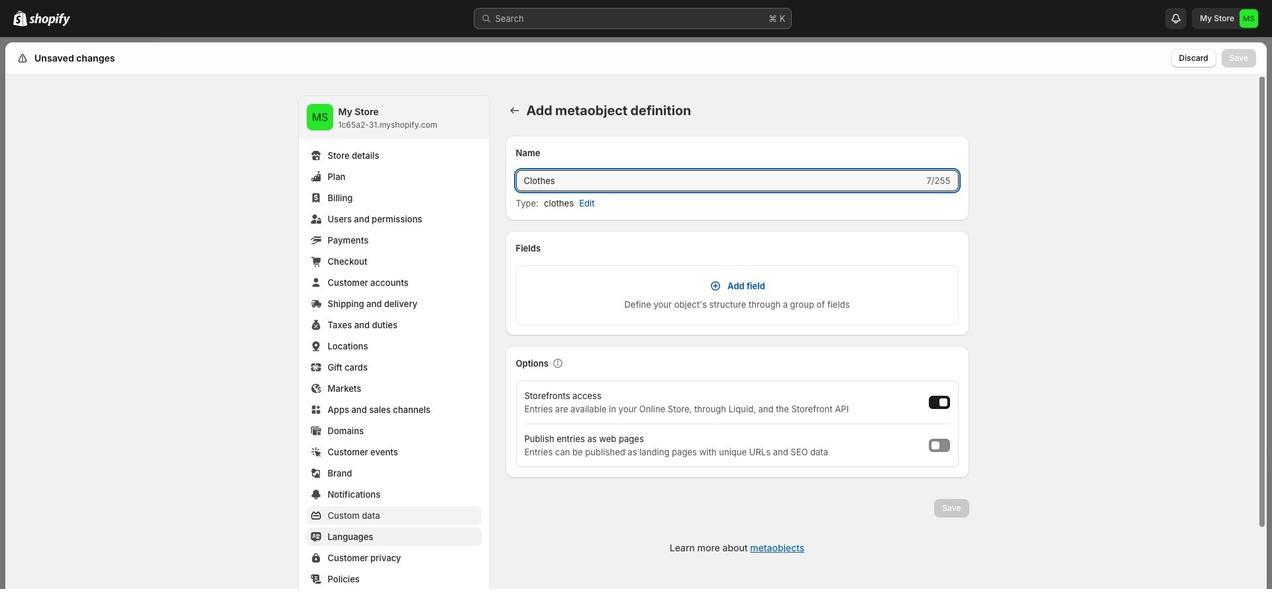 Task type: locate. For each thing, give the bounding box(es) containing it.
toggle storefronts access image
[[939, 399, 947, 407]]

shop settings menu element
[[298, 96, 489, 590]]

Examples: Cart upsell, Fabric colors, Product bundle text field
[[516, 170, 924, 191]]

1 horizontal spatial shopify image
[[29, 13, 70, 27]]

my store image
[[1240, 9, 1258, 28], [306, 104, 333, 131]]

shopify image
[[13, 11, 27, 27], [29, 13, 70, 27]]

0 vertical spatial my store image
[[1240, 9, 1258, 28]]

1 vertical spatial my store image
[[306, 104, 333, 131]]

0 horizontal spatial my store image
[[306, 104, 333, 131]]



Task type: vqa. For each thing, say whether or not it's contained in the screenshot.
My Store
no



Task type: describe. For each thing, give the bounding box(es) containing it.
1 horizontal spatial my store image
[[1240, 9, 1258, 28]]

toggle publishing entries as web pages image
[[931, 442, 939, 450]]

my store image inside shop settings menu element
[[306, 104, 333, 131]]

0 horizontal spatial shopify image
[[13, 11, 27, 27]]

settings dialog
[[5, 42, 1267, 590]]



